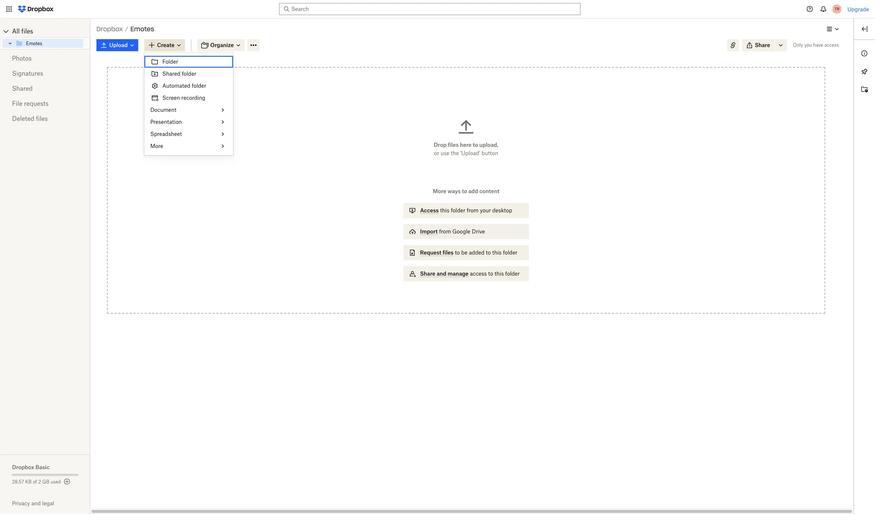 Task type: vqa. For each thing, say whether or not it's contained in the screenshot.
The Create inside the CREATE popup button
no



Task type: describe. For each thing, give the bounding box(es) containing it.
global header element
[[0, 0, 875, 18]]

here
[[460, 142, 472, 148]]

to inside drop files here to upload, or use the 'upload' button
[[473, 142, 478, 148]]

1 horizontal spatial emotes
[[130, 25, 154, 33]]

privacy and legal
[[12, 500, 54, 507]]

import
[[420, 228, 438, 235]]

automated
[[162, 83, 190, 89]]

add
[[469, 188, 478, 194]]

only you have access
[[793, 42, 839, 48]]

screen
[[162, 95, 180, 101]]

used
[[51, 479, 61, 485]]

or
[[434, 150, 439, 156]]

deleted
[[12, 115, 34, 122]]

button
[[482, 150, 498, 156]]

recording
[[181, 95, 205, 101]]

ways
[[448, 188, 461, 194]]

access for manage
[[470, 271, 487, 277]]

shared for shared folder
[[162, 70, 180, 77]]

document menu item
[[144, 104, 233, 116]]

drop files here to upload, or use the 'upload' button
[[434, 142, 499, 156]]

0 vertical spatial this
[[440, 207, 450, 214]]

all files
[[12, 28, 33, 35]]

dropbox logo - go to the homepage image
[[15, 3, 56, 15]]

dropbox link
[[96, 24, 123, 34]]

request
[[420, 249, 442, 256]]

more for more
[[150, 143, 163, 149]]

open activity image
[[860, 85, 869, 94]]

to down request files to be added to this folder on the top
[[488, 271, 493, 277]]

shared for shared
[[12, 85, 33, 92]]

and for legal
[[31, 500, 41, 507]]

spreadsheet
[[150, 131, 182, 137]]

and for manage
[[437, 271, 447, 277]]

drop
[[434, 142, 447, 148]]

all files tree
[[1, 25, 90, 49]]

google
[[453, 228, 471, 235]]

signatures
[[12, 70, 43, 77]]

shared folder menu item
[[144, 68, 233, 80]]

automated folder menu item
[[144, 80, 233, 92]]

use
[[441, 150, 450, 156]]

0 vertical spatial from
[[467, 207, 479, 214]]

upgrade
[[848, 6, 869, 12]]

files for deleted
[[36, 115, 48, 122]]

shared folder
[[162, 70, 196, 77]]

file
[[12, 100, 22, 107]]

gb
[[42, 479, 49, 485]]

document
[[150, 107, 176, 113]]

files for request
[[443, 249, 454, 256]]

shared link
[[12, 81, 78, 96]]

manage
[[448, 271, 469, 277]]

2 vertical spatial this
[[495, 271, 504, 277]]

upload,
[[480, 142, 499, 148]]

share and manage access to this folder
[[420, 271, 520, 277]]

more menu item
[[144, 140, 233, 152]]

dropbox basic
[[12, 464, 50, 471]]

of
[[33, 479, 37, 485]]

signatures link
[[12, 66, 78, 81]]

dropbox for dropbox / emotes
[[96, 25, 123, 33]]

1 vertical spatial this
[[493, 249, 502, 256]]

automated folder
[[162, 83, 206, 89]]

share for share and manage access to this folder
[[420, 271, 436, 277]]

photos link
[[12, 51, 78, 66]]

kb
[[25, 479, 32, 485]]

screen recording menu item
[[144, 92, 233, 104]]

deleted files
[[12, 115, 48, 122]]

get more space image
[[62, 477, 71, 487]]

presentation
[[150, 119, 182, 125]]

file requests link
[[12, 96, 78, 111]]

/
[[125, 26, 128, 32]]

files for drop
[[448, 142, 459, 148]]



Task type: locate. For each thing, give the bounding box(es) containing it.
legal
[[42, 500, 54, 507]]

and left legal
[[31, 500, 41, 507]]

dropbox up 28.57
[[12, 464, 34, 471]]

share for share
[[755, 42, 770, 48]]

access
[[420, 207, 439, 214]]

this right added
[[493, 249, 502, 256]]

open information panel image
[[860, 49, 869, 58]]

files up the
[[448, 142, 459, 148]]

0 horizontal spatial access
[[470, 271, 487, 277]]

content
[[480, 188, 500, 194]]

from right import
[[439, 228, 451, 235]]

upgrade link
[[848, 6, 869, 12]]

share button
[[742, 39, 775, 51]]

requests
[[24, 100, 49, 107]]

1 vertical spatial shared
[[12, 85, 33, 92]]

28.57
[[12, 479, 24, 485]]

presentation menu item
[[144, 116, 233, 128]]

more left ways on the top right
[[433, 188, 447, 194]]

privacy and legal link
[[12, 500, 90, 507]]

from left your
[[467, 207, 479, 214]]

this right access at the top of the page
[[440, 207, 450, 214]]

and
[[437, 271, 447, 277], [31, 500, 41, 507]]

the
[[451, 150, 459, 156]]

privacy
[[12, 500, 30, 507]]

shared
[[162, 70, 180, 77], [12, 85, 33, 92]]

file requests
[[12, 100, 49, 107]]

more down spreadsheet
[[150, 143, 163, 149]]

to
[[473, 142, 478, 148], [462, 188, 467, 194], [455, 249, 460, 256], [486, 249, 491, 256], [488, 271, 493, 277]]

2
[[38, 479, 41, 485]]

files for all
[[21, 28, 33, 35]]

this down request files to be added to this folder on the top
[[495, 271, 504, 277]]

files inside tree
[[21, 28, 33, 35]]

1 vertical spatial and
[[31, 500, 41, 507]]

all files link
[[12, 25, 90, 37]]

folder menu item
[[144, 56, 233, 68]]

added
[[469, 249, 485, 256]]

0 vertical spatial emotes
[[130, 25, 154, 33]]

only
[[793, 42, 804, 48]]

0 horizontal spatial and
[[31, 500, 41, 507]]

this
[[440, 207, 450, 214], [493, 249, 502, 256], [495, 271, 504, 277]]

files inside more ways to add content element
[[443, 249, 454, 256]]

1 vertical spatial from
[[439, 228, 451, 235]]

from
[[467, 207, 479, 214], [439, 228, 451, 235]]

access for have
[[825, 42, 839, 48]]

0 horizontal spatial dropbox
[[12, 464, 34, 471]]

1 horizontal spatial shared
[[162, 70, 180, 77]]

more inside menu item
[[150, 143, 163, 149]]

0 vertical spatial dropbox
[[96, 25, 123, 33]]

1 horizontal spatial and
[[437, 271, 447, 277]]

all
[[12, 28, 20, 35]]

'upload'
[[461, 150, 480, 156]]

import from google drive
[[420, 228, 485, 235]]

spreadsheet menu item
[[144, 128, 233, 140]]

files right all
[[21, 28, 33, 35]]

and inside more ways to add content element
[[437, 271, 447, 277]]

files left be
[[443, 249, 454, 256]]

emotes down all files
[[26, 41, 42, 46]]

share down request
[[420, 271, 436, 277]]

open pinned items image
[[860, 67, 869, 76]]

share inside more ways to add content element
[[420, 271, 436, 277]]

folder
[[182, 70, 196, 77], [192, 83, 206, 89], [451, 207, 465, 214], [503, 249, 518, 256], [506, 271, 520, 277]]

0 horizontal spatial more
[[150, 143, 163, 149]]

more
[[150, 143, 163, 149], [433, 188, 447, 194]]

basic
[[35, 464, 50, 471]]

dropbox left "/"
[[96, 25, 123, 33]]

be
[[462, 249, 468, 256]]

files down file requests link
[[36, 115, 48, 122]]

1 vertical spatial access
[[470, 271, 487, 277]]

shared inside menu item
[[162, 70, 180, 77]]

1 vertical spatial dropbox
[[12, 464, 34, 471]]

share
[[755, 42, 770, 48], [420, 271, 436, 277]]

and left manage
[[437, 271, 447, 277]]

deleted files link
[[12, 111, 78, 126]]

0 horizontal spatial from
[[439, 228, 451, 235]]

shared up file
[[12, 85, 33, 92]]

access this folder from your desktop
[[420, 207, 512, 214]]

to right here
[[473, 142, 478, 148]]

0 vertical spatial access
[[825, 42, 839, 48]]

0 vertical spatial shared
[[162, 70, 180, 77]]

0 horizontal spatial emotes
[[26, 41, 42, 46]]

share left the only
[[755, 42, 770, 48]]

1 horizontal spatial access
[[825, 42, 839, 48]]

1 horizontal spatial from
[[467, 207, 479, 214]]

files inside drop files here to upload, or use the 'upload' button
[[448, 142, 459, 148]]

emotes inside all files tree
[[26, 41, 42, 46]]

28.57 kb of 2 gb used
[[12, 479, 61, 485]]

access inside more ways to add content element
[[470, 271, 487, 277]]

1 vertical spatial more
[[433, 188, 447, 194]]

access
[[825, 42, 839, 48], [470, 271, 487, 277]]

share inside share button
[[755, 42, 770, 48]]

1 vertical spatial emotes
[[26, 41, 42, 46]]

open details pane image
[[860, 24, 869, 34]]

to left be
[[455, 249, 460, 256]]

1 horizontal spatial dropbox
[[96, 25, 123, 33]]

files
[[21, 28, 33, 35], [36, 115, 48, 122], [448, 142, 459, 148], [443, 249, 454, 256]]

access right have
[[825, 42, 839, 48]]

drive
[[472, 228, 485, 235]]

folder
[[162, 58, 178, 65]]

photos
[[12, 55, 32, 62]]

your
[[480, 207, 491, 214]]

1 horizontal spatial share
[[755, 42, 770, 48]]

0 horizontal spatial share
[[420, 271, 436, 277]]

screen recording
[[162, 95, 205, 101]]

1 horizontal spatial more
[[433, 188, 447, 194]]

0 horizontal spatial shared
[[12, 85, 33, 92]]

more ways to add content
[[433, 188, 500, 194]]

0 vertical spatial and
[[437, 271, 447, 277]]

emotes
[[130, 25, 154, 33], [26, 41, 42, 46]]

desktop
[[493, 207, 512, 214]]

request files to be added to this folder
[[420, 249, 518, 256]]

to left add
[[462, 188, 467, 194]]

dropbox for dropbox basic
[[12, 464, 34, 471]]

access right manage
[[470, 271, 487, 277]]

more for more ways to add content
[[433, 188, 447, 194]]

0 vertical spatial share
[[755, 42, 770, 48]]

dropbox / emotes
[[96, 25, 154, 33]]

dropbox
[[96, 25, 123, 33], [12, 464, 34, 471]]

emotes right "/"
[[130, 25, 154, 33]]

emotes link
[[15, 39, 83, 48]]

have
[[814, 42, 824, 48]]

more ways to add content element
[[402, 187, 531, 289]]

to right added
[[486, 249, 491, 256]]

1 vertical spatial share
[[420, 271, 436, 277]]

0 vertical spatial more
[[150, 143, 163, 149]]

you
[[805, 42, 812, 48]]

shared down folder on the top of the page
[[162, 70, 180, 77]]



